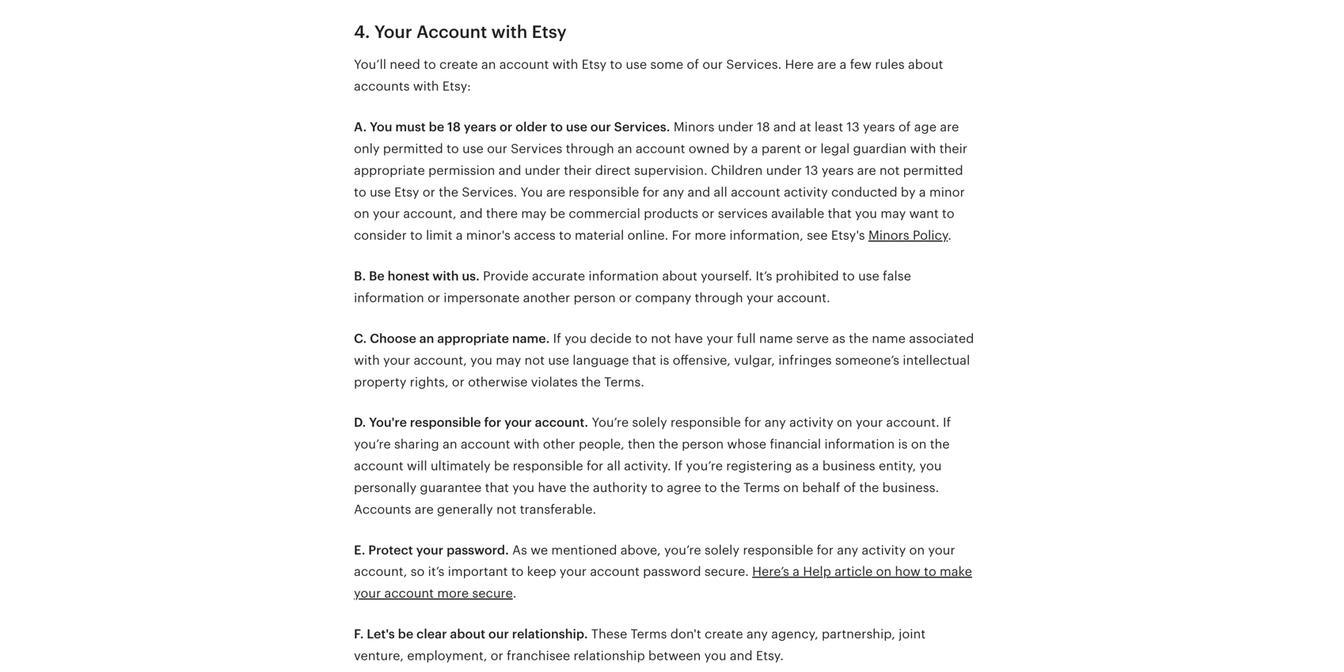 Task type: describe. For each thing, give the bounding box(es) containing it.
the down language
[[581, 375, 601, 389]]

whose
[[727, 437, 766, 452]]

false
[[883, 269, 911, 283]]

your down otherwise
[[504, 416, 532, 430]]

0 vertical spatial you
[[370, 120, 392, 134]]

account inside as we mentioned above, you're solely responsible for any activity on your account, so it's important to keep your account password secure.
[[590, 565, 640, 579]]

c. choose an appropriate name.
[[354, 332, 550, 346]]

not inside the you're solely responsible for any activity on your account. if you're sharing an account with other people, then the person whose financial information is on the account will ultimately be responsible for all activity. if you're registering as a business entity, you personally guarantee that you have the authority to agree to the terms on behalf of the business. accounts are generally not transferable.
[[496, 503, 517, 517]]

create for any
[[705, 627, 743, 642]]

0 horizontal spatial by
[[733, 142, 748, 156]]

if inside the if you decide to not have your full name serve as the name associated with your account, you may not use language that is offensive, vulgar, infringes someone's intellectual property rights, or otherwise violates the terms.
[[553, 332, 561, 346]]

that inside the you're solely responsible for any activity on your account. if you're sharing an account with other people, then the person whose financial information is on the account will ultimately be responsible for all activity. if you're registering as a business entity, you personally guarantee that you have the authority to agree to the terms on behalf of the business. accounts are generally not transferable.
[[485, 481, 509, 495]]

may up minors policy link
[[881, 207, 906, 221]]

minors policy .
[[868, 229, 952, 243]]

here's a help article on how to make your account more secure
[[354, 565, 972, 601]]

may up access
[[521, 207, 547, 221]]

account up personally on the bottom left of page
[[354, 459, 403, 473]]

or left "company"
[[619, 291, 632, 305]]

activity inside minors under 18 and at least 13 years of age are only permitted to use our services through an account owned by a parent or legal guardian with their appropriate permission and under their direct supervision. children under 13 years are not permitted to use etsy or the services. you are responsible for any and all account activity conducted by a minor on your account, and there may be commercial products or services available that you may want to consider to limit a minor's access to material online. for more information, see etsy's
[[784, 185, 828, 199]]

on inside here's a help article on how to make your account more secure
[[876, 565, 892, 579]]

age
[[914, 120, 937, 134]]

vulgar,
[[734, 353, 775, 368]]

our up direct at the top of the page
[[590, 120, 611, 134]]

you're inside as we mentioned above, you're solely responsible for any activity on your account, so it's important to keep your account password secure.
[[664, 543, 701, 558]]

1 vertical spatial information
[[354, 291, 424, 305]]

article
[[835, 565, 873, 579]]

ultimately
[[431, 459, 491, 473]]

here's
[[752, 565, 789, 579]]

0 vertical spatial you're
[[354, 437, 391, 452]]

etsy:
[[442, 79, 471, 94]]

f.
[[354, 627, 364, 642]]

transferable.
[[520, 503, 596, 517]]

associated
[[909, 332, 974, 346]]

not down name.
[[524, 353, 545, 368]]

a right limit
[[456, 229, 463, 243]]

1 vertical spatial permitted
[[903, 163, 963, 178]]

not down "company"
[[651, 332, 671, 346]]

your down mentioned
[[560, 565, 587, 579]]

impersonate
[[444, 291, 520, 305]]

otherwise
[[468, 375, 528, 389]]

services
[[511, 142, 562, 156]]

your
[[374, 22, 412, 42]]

make
[[940, 565, 972, 579]]

activity inside the you're solely responsible for any activity on your account. if you're sharing an account with other people, then the person whose financial information is on the account will ultimately be responsible for all activity. if you're registering as a business entity, you personally guarantee that you have the authority to agree to the terms on behalf of the business. accounts are generally not transferable.
[[789, 416, 833, 430]]

are right age at the right of page
[[940, 120, 959, 134]]

account up the services
[[731, 185, 780, 199]]

or down permission
[[423, 185, 435, 199]]

1 horizontal spatial if
[[674, 459, 683, 473]]

or left the services
[[702, 207, 714, 221]]

your inside minors under 18 and at least 13 years of age are only permitted to use our services through an account owned by a parent or legal guardian with their appropriate permission and under their direct supervision. children under 13 years are not permitted to use etsy or the services. you are responsible for any and all account activity conducted by a minor on your account, and there may be commercial products or services available that you may want to consider to limit a minor's access to material online. for more information, see etsy's
[[373, 207, 400, 221]]

information,
[[729, 229, 803, 243]]

your up "it's"
[[416, 543, 444, 558]]

mentioned
[[551, 543, 617, 558]]

appropriate inside minors under 18 and at least 13 years of age are only permitted to use our services through an account owned by a parent or legal guardian with their appropriate permission and under their direct supervision. children under 13 years are not permitted to use etsy or the services. you are responsible for any and all account activity conducted by a minor on your account, and there may be commercial products or services available that you may want to consider to limit a minor's access to material online. for more information, see etsy's
[[354, 163, 425, 178]]

you up business.
[[919, 459, 942, 473]]

to right need
[[424, 58, 436, 72]]

an inside you'll need to create an account with etsy to use some of our services. here are a few rules about accounts with etsy:
[[481, 58, 496, 72]]

1 horizontal spatial .
[[948, 229, 952, 243]]

f. let's be clear about our relationship.
[[354, 627, 588, 642]]

e. protect your password.
[[354, 543, 509, 558]]

0 horizontal spatial under
[[525, 163, 560, 178]]

activity inside as we mentioned above, you're solely responsible for any activity on your account, so it's important to keep your account password secure.
[[862, 543, 906, 558]]

above,
[[620, 543, 661, 558]]

for down otherwise
[[484, 416, 501, 430]]

to right the agree
[[705, 481, 717, 495]]

on left behalf
[[783, 481, 799, 495]]

or left "older"
[[500, 120, 512, 134]]

a inside here's a help article on how to make your account more secure
[[793, 565, 800, 579]]

the up business.
[[930, 437, 950, 452]]

as we mentioned above, you're solely responsible for any activity on your account, so it's important to keep your account password secure.
[[354, 543, 955, 579]]

parent
[[762, 142, 801, 156]]

to inside the if you decide to not have your full name serve as the name associated with your account, you may not use language that is offensive, vulgar, infringes someone's intellectual property rights, or otherwise violates the terms.
[[635, 332, 647, 346]]

at
[[800, 120, 811, 134]]

terms.
[[604, 375, 644, 389]]

b.
[[354, 269, 366, 283]]

services. inside minors under 18 and at least 13 years of age are only permitted to use our services through an account owned by a parent or legal guardian with their appropriate permission and under their direct supervision. children under 13 years are not permitted to use etsy or the services. you are responsible for any and all account activity conducted by a minor on your account, and there may be commercial products or services available that you may want to consider to limit a minor's access to material online. for more information, see etsy's
[[462, 185, 517, 199]]

owned
[[689, 142, 730, 156]]

to right "older"
[[550, 120, 563, 134]]

responsible up sharing
[[410, 416, 481, 430]]

your down "choose"
[[383, 353, 410, 368]]

clear
[[416, 627, 447, 642]]

through for services
[[566, 142, 614, 156]]

to down minor
[[942, 207, 954, 221]]

are up conducted
[[857, 163, 876, 178]]

our inside you'll need to create an account with etsy to use some of our services. here are a few rules about accounts with etsy:
[[702, 58, 723, 72]]

let's
[[367, 627, 395, 642]]

limit
[[426, 229, 452, 243]]

must
[[395, 120, 426, 134]]

entity,
[[879, 459, 916, 473]]

personally
[[354, 481, 417, 495]]

relationship
[[574, 649, 645, 663]]

business
[[822, 459, 875, 473]]

and down services
[[498, 163, 521, 178]]

on inside as we mentioned above, you're solely responsible for any activity on your account, so it's important to keep your account password secure.
[[909, 543, 925, 558]]

create for an
[[439, 58, 478, 72]]

there
[[486, 207, 518, 221]]

to up permission
[[447, 142, 459, 156]]

provide
[[483, 269, 529, 283]]

account down d. you're responsible for your account.
[[461, 437, 510, 452]]

a left parent
[[751, 142, 758, 156]]

secure.
[[704, 565, 749, 579]]

permission
[[428, 163, 495, 178]]

account inside you'll need to create an account with etsy to use some of our services. here are a few rules about accounts with etsy:
[[499, 58, 549, 72]]

responsible up whose
[[670, 416, 741, 430]]

use up permission
[[462, 142, 484, 156]]

1 horizontal spatial years
[[822, 163, 854, 178]]

you up otherwise
[[470, 353, 492, 368]]

with inside the you're solely responsible for any activity on your account. if you're sharing an account with other people, then the person whose financial information is on the account will ultimately be responsible for all activity. if you're registering as a business entity, you personally guarantee that you have the authority to agree to the terms on behalf of the business. accounts are generally not transferable.
[[514, 437, 540, 452]]

terms inside the you're solely responsible for any activity on your account. if you're sharing an account with other people, then the person whose financial information is on the account will ultimately be responsible for all activity. if you're registering as a business entity, you personally guarantee that you have the authority to agree to the terms on behalf of the business. accounts are generally not transferable.
[[743, 481, 780, 495]]

use right "older"
[[566, 120, 587, 134]]

for inside as we mentioned above, you're solely responsible for any activity on your account, so it's important to keep your account password secure.
[[817, 543, 834, 558]]

for down people,
[[587, 459, 603, 473]]

an inside the you're solely responsible for any activity on your account. if you're sharing an account with other people, then the person whose financial information is on the account will ultimately be responsible for all activity. if you're registering as a business entity, you personally guarantee that you have the authority to agree to the terms on behalf of the business. accounts are generally not transferable.
[[443, 437, 457, 452]]

the down registering
[[720, 481, 740, 495]]

1 vertical spatial .
[[513, 587, 517, 601]]

a up want
[[919, 185, 926, 199]]

have inside the if you decide to not have your full name serve as the name associated with your account, you may not use language that is offensive, vulgar, infringes someone's intellectual property rights, or otherwise violates the terms.
[[674, 332, 703, 346]]

venture,
[[354, 649, 404, 663]]

then
[[628, 437, 655, 452]]

b. be honest with us.
[[354, 269, 480, 283]]

conducted
[[831, 185, 897, 199]]

older
[[515, 120, 547, 134]]

account inside here's a help article on how to make your account more secure
[[384, 587, 434, 601]]

use up consider
[[370, 185, 391, 199]]

that inside the if you decide to not have your full name serve as the name associated with your account, you may not use language that is offensive, vulgar, infringes someone's intellectual property rights, or otherwise violates the terms.
[[632, 353, 656, 368]]

us.
[[462, 269, 480, 283]]

terms inside these terms don't create any agency, partnership, joint venture, employment, or franchisee relationship between you and etsy.
[[631, 627, 667, 642]]

to down only at the left of page
[[354, 185, 366, 199]]

secure
[[472, 587, 513, 601]]

on up the business
[[837, 416, 852, 430]]

and left at
[[773, 120, 796, 134]]

are down services
[[546, 185, 565, 199]]

1 horizontal spatial services.
[[614, 120, 670, 134]]

password.
[[447, 543, 509, 558]]

4. your account with etsy
[[354, 22, 567, 42]]

1 horizontal spatial under
[[718, 120, 754, 134]]

guardian
[[853, 142, 907, 156]]

don't
[[670, 627, 701, 642]]

2 name from the left
[[872, 332, 906, 346]]

legal
[[820, 142, 850, 156]]

our inside minors under 18 and at least 13 years of age are only permitted to use our services through an account owned by a parent or legal guardian with their appropriate permission and under their direct supervision. children under 13 years are not permitted to use etsy or the services. you are responsible for any and all account activity conducted by a minor on your account, and there may be commercial products or services available that you may want to consider to limit a minor's access to material online. for more information, see etsy's
[[487, 142, 507, 156]]

how
[[895, 565, 921, 579]]

you're solely responsible for any activity on your account. if you're sharing an account with other people, then the person whose financial information is on the account will ultimately be responsible for all activity. if you're registering as a business entity, you personally guarantee that you have the authority to agree to the terms on behalf of the business. accounts are generally not transferable.
[[354, 416, 951, 517]]

information inside the you're solely responsible for any activity on your account. if you're sharing an account with other people, then the person whose financial information is on the account will ultimately be responsible for all activity. if you're registering as a business entity, you personally guarantee that you have the authority to agree to the terms on behalf of the business. accounts are generally not transferable.
[[824, 437, 895, 452]]

least
[[815, 120, 843, 134]]

joint
[[899, 627, 926, 642]]

more inside here's a help article on how to make your account more secure
[[437, 587, 469, 601]]

password
[[643, 565, 701, 579]]

0 horizontal spatial 13
[[805, 163, 818, 178]]

solely inside as we mentioned above, you're solely responsible for any activity on your account, so it's important to keep your account password secure.
[[704, 543, 740, 558]]

financial
[[770, 437, 821, 452]]

supervision.
[[634, 163, 708, 178]]

you inside minors under 18 and at least 13 years of age are only permitted to use our services through an account owned by a parent or legal guardian with their appropriate permission and under their direct supervision. children under 13 years are not permitted to use etsy or the services. you are responsible for any and all account activity conducted by a minor on your account, and there may be commercial products or services available that you may want to consider to limit a minor's access to material online. for more information, see etsy's
[[521, 185, 543, 199]]

18 inside minors under 18 and at least 13 years of age are only permitted to use our services through an account owned by a parent or legal guardian with their appropriate permission and under their direct supervision. children under 13 years are not permitted to use etsy or the services. you are responsible for any and all account activity conducted by a minor on your account, and there may be commercial products or services available that you may want to consider to limit a minor's access to material online. for more information, see etsy's
[[757, 120, 770, 134]]

0 vertical spatial etsy
[[532, 22, 567, 42]]

as inside the you're solely responsible for any activity on your account. if you're sharing an account with other people, then the person whose financial information is on the account will ultimately be responsible for all activity. if you're registering as a business entity, you personally guarantee that you have the authority to agree to the terms on behalf of the business. accounts are generally not transferable.
[[795, 459, 809, 473]]

be inside minors under 18 and at least 13 years of age are only permitted to use our services through an account owned by a parent or legal guardian with their appropriate permission and under their direct supervision. children under 13 years are not permitted to use etsy or the services. you are responsible for any and all account activity conducted by a minor on your account, and there may be commercial products or services available that you may want to consider to limit a minor's access to material online. for more information, see etsy's
[[550, 207, 565, 221]]

you up transferable.
[[512, 481, 534, 495]]

0 vertical spatial 13
[[847, 120, 860, 134]]

offensive,
[[673, 353, 731, 368]]

be
[[369, 269, 385, 283]]

person inside provide accurate information about yourself. it's prohibited to use false information or impersonate another person or company through your account.
[[574, 291, 616, 305]]

infringes
[[778, 353, 832, 368]]

need
[[390, 58, 420, 72]]

franchisee
[[507, 649, 570, 663]]

decide
[[590, 332, 632, 346]]

minors under 18 and at least 13 years of age are only permitted to use our services through an account owned by a parent or legal guardian with their appropriate permission and under their direct supervision. children under 13 years are not permitted to use etsy or the services. you are responsible for any and all account activity conducted by a minor on your account, and there may be commercial products or services available that you may want to consider to limit a minor's access to material online. for more information, see etsy's
[[354, 120, 967, 243]]

minors policy link
[[868, 229, 948, 243]]

guarantee
[[420, 481, 482, 495]]

all inside minors under 18 and at least 13 years of age are only permitted to use our services through an account owned by a parent or legal guardian with their appropriate permission and under their direct supervision. children under 13 years are not permitted to use etsy or the services. you are responsible for any and all account activity conducted by a minor on your account, and there may be commercial products or services available that you may want to consider to limit a minor's access to material online. for more information, see etsy's
[[714, 185, 727, 199]]

it's
[[428, 565, 444, 579]]

people,
[[579, 437, 624, 452]]

an right "choose"
[[419, 332, 434, 346]]

about inside provide accurate information about yourself. it's prohibited to use false information or impersonate another person or company through your account.
[[662, 269, 697, 283]]

to down activity.
[[651, 481, 663, 495]]

language
[[573, 353, 629, 368]]

for up whose
[[744, 416, 761, 430]]

these terms don't create any agency, partnership, joint venture, employment, or franchisee relationship between you and etsy.
[[354, 627, 926, 663]]

1 horizontal spatial by
[[901, 185, 916, 199]]

1 18 from the left
[[447, 120, 461, 134]]

through for company
[[695, 291, 743, 305]]

see
[[807, 229, 828, 243]]

account, inside minors under 18 and at least 13 years of age are only permitted to use our services through an account owned by a parent or legal guardian with their appropriate permission and under their direct supervision. children under 13 years are not permitted to use etsy or the services. you are responsible for any and all account activity conducted by a minor on your account, and there may be commercial products or services available that you may want to consider to limit a minor's access to material online. for more information, see etsy's
[[403, 207, 456, 221]]

the up someone's at the right
[[849, 332, 869, 346]]

the inside minors under 18 and at least 13 years of age are only permitted to use our services through an account owned by a parent or legal guardian with their appropriate permission and under their direct supervision. children under 13 years are not permitted to use etsy or the services. you are responsible for any and all account activity conducted by a minor on your account, and there may be commercial products or services available that you may want to consider to limit a minor's access to material online. for more information, see etsy's
[[439, 185, 458, 199]]

0 horizontal spatial account.
[[535, 416, 588, 430]]

1 vertical spatial if
[[943, 416, 951, 430]]

other
[[543, 437, 575, 452]]

minors for policy
[[868, 229, 909, 243]]

to right access
[[559, 229, 571, 243]]

more inside minors under 18 and at least 13 years of age are only permitted to use our services through an account owned by a parent or legal guardian with their appropriate permission and under their direct supervision. children under 13 years are not permitted to use etsy or the services. you are responsible for any and all account activity conducted by a minor on your account, and there may be commercial products or services available that you may want to consider to limit a minor's access to material online. for more information, see etsy's
[[695, 229, 726, 243]]

someone's
[[835, 353, 899, 368]]

0 horizontal spatial permitted
[[383, 142, 443, 156]]

here's a help article on how to make your account more secure link
[[354, 565, 972, 601]]

be right must
[[429, 120, 444, 134]]



Task type: vqa. For each thing, say whether or not it's contained in the screenshot.
Product video ELEMENT for bridesmaids velvet jumpsuit | wide leg velvet jumpsuit | bridesmaid elegant wrap jumpsuit | royal blue one shoulder jumpsuit image
no



Task type: locate. For each thing, give the bounding box(es) containing it.
more down "it's"
[[437, 587, 469, 601]]

0 horizontal spatial as
[[795, 459, 809, 473]]

commercial
[[569, 207, 640, 221]]

1 horizontal spatial 18
[[757, 120, 770, 134]]

0 vertical spatial more
[[695, 229, 726, 243]]

you're up password
[[664, 543, 701, 558]]

0 horizontal spatial appropriate
[[354, 163, 425, 178]]

etsy inside minors under 18 and at least 13 years of age are only permitted to use our services through an account owned by a parent or legal guardian with their appropriate permission and under their direct supervision. children under 13 years are not permitted to use etsy or the services. you are responsible for any and all account activity conducted by a minor on your account, and there may be commercial products or services available that you may want to consider to limit a minor's access to material online. for more information, see etsy's
[[394, 185, 419, 199]]

.
[[948, 229, 952, 243], [513, 587, 517, 601]]

are inside you'll need to create an account with etsy to use some of our services. here are a few rules about accounts with etsy:
[[817, 58, 836, 72]]

1 horizontal spatial information
[[589, 269, 659, 283]]

of inside the you're solely responsible for any activity on your account. if you're sharing an account with other people, then the person whose financial information is on the account will ultimately be responsible for all activity. if you're registering as a business entity, you personally guarantee that you have the authority to agree to the terms on behalf of the business. accounts are generally not transferable.
[[844, 481, 856, 495]]

services.
[[726, 58, 782, 72], [614, 120, 670, 134], [462, 185, 517, 199]]

through inside minors under 18 and at least 13 years of age are only permitted to use our services through an account owned by a parent or legal guardian with their appropriate permission and under their direct supervision. children under 13 years are not permitted to use etsy or the services. you are responsible for any and all account activity conducted by a minor on your account, and there may be commercial products or services available that you may want to consider to limit a minor's access to material online. for more information, see etsy's
[[566, 142, 614, 156]]

to inside provide accurate information about yourself. it's prohibited to use false information or impersonate another person or company through your account.
[[842, 269, 855, 283]]

if
[[553, 332, 561, 346], [943, 416, 951, 430], [674, 459, 683, 473]]

account
[[499, 58, 549, 72], [636, 142, 685, 156], [731, 185, 780, 199], [461, 437, 510, 452], [354, 459, 403, 473], [590, 565, 640, 579], [384, 587, 434, 601]]

direct
[[595, 163, 631, 178]]

0 horizontal spatial etsy
[[394, 185, 419, 199]]

0 vertical spatial their
[[939, 142, 967, 156]]

2 vertical spatial information
[[824, 437, 895, 452]]

1 horizontal spatial minors
[[868, 229, 909, 243]]

c.
[[354, 332, 367, 346]]

create right don't
[[705, 627, 743, 642]]

your inside the you're solely responsible for any activity on your account. if you're sharing an account with other people, then the person whose financial information is on the account will ultimately be responsible for all activity. if you're registering as a business entity, you personally guarantee that you have the authority to agree to the terms on behalf of the business. accounts are generally not transferable.
[[856, 416, 883, 430]]

agency,
[[771, 627, 818, 642]]

or down b. be honest with us. at left top
[[428, 291, 440, 305]]

about
[[908, 58, 943, 72], [662, 269, 697, 283], [450, 627, 485, 642]]

services
[[718, 207, 768, 221]]

responsible inside as we mentioned above, you're solely responsible for any activity on your account, so it's important to keep your account password secure.
[[743, 543, 813, 558]]

terms up between
[[631, 627, 667, 642]]

are
[[817, 58, 836, 72], [940, 120, 959, 134], [857, 163, 876, 178], [546, 185, 565, 199], [415, 503, 434, 517]]

2 horizontal spatial of
[[898, 120, 911, 134]]

our
[[702, 58, 723, 72], [590, 120, 611, 134], [487, 142, 507, 156], [488, 627, 509, 642]]

more right for
[[695, 229, 726, 243]]

1 horizontal spatial about
[[662, 269, 697, 283]]

are inside the you're solely responsible for any activity on your account. if you're sharing an account with other people, then the person whose financial information is on the account will ultimately be responsible for all activity. if you're registering as a business entity, you personally guarantee that you have the authority to agree to the terms on behalf of the business. accounts are generally not transferable.
[[415, 503, 434, 517]]

you inside minors under 18 and at least 13 years of age are only permitted to use our services through an account owned by a parent or legal guardian with their appropriate permission and under their direct supervision. children under 13 years are not permitted to use etsy or the services. you are responsible for any and all account activity conducted by a minor on your account, and there may be commercial products or services available that you may want to consider to limit a minor's access to material online. for more information, see etsy's
[[855, 207, 877, 221]]

generally
[[437, 503, 493, 517]]

not inside minors under 18 and at least 13 years of age are only permitted to use our services through an account owned by a parent or legal guardian with their appropriate permission and under their direct supervision. children under 13 years are not permitted to use etsy or the services. you are responsible for any and all account activity conducted by a minor on your account, and there may be commercial products or services available that you may want to consider to limit a minor's access to material online. for more information, see etsy's
[[879, 163, 900, 178]]

use inside you'll need to create an account with etsy to use some of our services. here are a few rules about accounts with etsy:
[[626, 58, 647, 72]]

any inside as we mentioned above, you're solely responsible for any activity on your account, so it's important to keep your account password secure.
[[837, 543, 858, 558]]

few
[[850, 58, 872, 72]]

or inside the if you decide to not have your full name serve as the name associated with your account, you may not use language that is offensive, vulgar, infringes someone's intellectual property rights, or otherwise violates the terms.
[[452, 375, 465, 389]]

0 horizontal spatial services.
[[462, 185, 517, 199]]

2 vertical spatial you're
[[664, 543, 701, 558]]

0 horizontal spatial that
[[485, 481, 509, 495]]

2 horizontal spatial that
[[828, 207, 852, 221]]

accurate
[[532, 269, 585, 283]]

responsible inside minors under 18 and at least 13 years of age are only permitted to use our services through an account owned by a parent or legal guardian with their appropriate permission and under their direct supervision. children under 13 years are not permitted to use etsy or the services. you are responsible for any and all account activity conducted by a minor on your account, and there may be commercial products or services available that you may want to consider to limit a minor's access to material online. for more information, see etsy's
[[569, 185, 639, 199]]

we
[[531, 543, 548, 558]]

the right then at the left of the page
[[659, 437, 678, 452]]

is left offensive,
[[660, 353, 669, 368]]

are down guarantee
[[415, 503, 434, 517]]

or right rights,
[[452, 375, 465, 389]]

1 vertical spatial is
[[898, 437, 908, 452]]

0 vertical spatial permitted
[[383, 142, 443, 156]]

honest
[[388, 269, 429, 283]]

0 vertical spatial by
[[733, 142, 748, 156]]

use inside the if you decide to not have your full name serve as the name associated with your account, you may not use language that is offensive, vulgar, infringes someone's intellectual property rights, or otherwise violates the terms.
[[548, 353, 569, 368]]

an up ultimately in the left bottom of the page
[[443, 437, 457, 452]]

1 vertical spatial as
[[795, 459, 809, 473]]

1 vertical spatial appropriate
[[437, 332, 509, 346]]

1 horizontal spatial through
[[695, 291, 743, 305]]

1 horizontal spatial solely
[[704, 543, 740, 558]]

if up the agree
[[674, 459, 683, 473]]

etsy's
[[831, 229, 865, 243]]

for inside minors under 18 and at least 13 years of age are only permitted to use our services through an account owned by a parent or legal guardian with their appropriate permission and under their direct supervision. children under 13 years are not permitted to use etsy or the services. you are responsible for any and all account activity conducted by a minor on your account, and there may be commercial products or services available that you may want to consider to limit a minor's access to material online. for more information, see etsy's
[[642, 185, 659, 199]]

1 vertical spatial that
[[632, 353, 656, 368]]

information up the business
[[824, 437, 895, 452]]

0 horizontal spatial more
[[437, 587, 469, 601]]

2 horizontal spatial information
[[824, 437, 895, 452]]

here
[[785, 58, 814, 72]]

company
[[635, 291, 691, 305]]

solely
[[632, 416, 667, 430], [704, 543, 740, 558]]

0 vertical spatial through
[[566, 142, 614, 156]]

you're up the agree
[[686, 459, 723, 473]]

with inside minors under 18 and at least 13 years of age are only permitted to use our services through an account owned by a parent or legal guardian with their appropriate permission and under their direct supervision. children under 13 years are not permitted to use etsy or the services. you are responsible for any and all account activity conducted by a minor on your account, and there may be commercial products or services available that you may want to consider to limit a minor's access to material online. for more information, see etsy's
[[910, 142, 936, 156]]

accounts
[[354, 79, 410, 94]]

all inside the you're solely responsible for any activity on your account. if you're sharing an account with other people, then the person whose financial information is on the account will ultimately be responsible for all activity. if you're registering as a business entity, you personally guarantee that you have the authority to agree to the terms on behalf of the business. accounts are generally not transferable.
[[607, 459, 621, 473]]

their up minor
[[939, 142, 967, 156]]

to left some
[[610, 58, 622, 72]]

0 vertical spatial all
[[714, 185, 727, 199]]

0 vertical spatial about
[[908, 58, 943, 72]]

provide accurate information about yourself. it's prohibited to use false information or impersonate another person or company through your account.
[[354, 269, 911, 305]]

you inside these terms don't create any agency, partnership, joint venture, employment, or franchisee relationship between you and etsy.
[[704, 649, 726, 663]]

2 horizontal spatial years
[[863, 120, 895, 134]]

a inside the you're solely responsible for any activity on your account. if you're sharing an account with other people, then the person whose financial information is on the account will ultimately be responsible for all activity. if you're registering as a business entity, you personally guarantee that you have the authority to agree to the terms on behalf of the business. accounts are generally not transferable.
[[812, 459, 819, 473]]

have
[[674, 332, 703, 346], [538, 481, 566, 495]]

appropriate down only at the left of page
[[354, 163, 425, 178]]

that inside minors under 18 and at least 13 years of age are only permitted to use our services through an account owned by a parent or legal guardian with their appropriate permission and under their direct supervision. children under 13 years are not permitted to use etsy or the services. you are responsible for any and all account activity conducted by a minor on your account, and there may be commercial products or services available that you may want to consider to limit a minor's access to material online. for more information, see etsy's
[[828, 207, 852, 221]]

our right some
[[702, 58, 723, 72]]

activity
[[784, 185, 828, 199], [789, 416, 833, 430], [862, 543, 906, 558]]

1 vertical spatial by
[[901, 185, 916, 199]]

1 horizontal spatial etsy
[[532, 22, 567, 42]]

1 vertical spatial of
[[898, 120, 911, 134]]

1 horizontal spatial that
[[632, 353, 656, 368]]

2 vertical spatial about
[[450, 627, 485, 642]]

have up transferable.
[[538, 481, 566, 495]]

about up "company"
[[662, 269, 697, 283]]

accounts
[[354, 503, 411, 517]]

you're
[[592, 416, 629, 430]]

1 horizontal spatial have
[[674, 332, 703, 346]]

that up generally
[[485, 481, 509, 495]]

if right name.
[[553, 332, 561, 346]]

years down legal
[[822, 163, 854, 178]]

about up employment,
[[450, 627, 485, 642]]

protect
[[368, 543, 413, 558]]

4.
[[354, 22, 370, 42]]

another
[[523, 291, 570, 305]]

0 vertical spatial if
[[553, 332, 561, 346]]

a inside you'll need to create an account with etsy to use some of our services. here are a few rules about accounts with etsy:
[[840, 58, 847, 72]]

any
[[663, 185, 684, 199], [765, 416, 786, 430], [837, 543, 858, 558], [746, 627, 768, 642]]

your left full
[[706, 332, 733, 346]]

0 horizontal spatial you
[[370, 120, 392, 134]]

2 vertical spatial services.
[[462, 185, 517, 199]]

to down etsy's
[[842, 269, 855, 283]]

keep
[[527, 565, 556, 579]]

consider
[[354, 229, 407, 243]]

1 vertical spatial all
[[607, 459, 621, 473]]

1 horizontal spatial appropriate
[[437, 332, 509, 346]]

1 name from the left
[[759, 332, 793, 346]]

0 vertical spatial minors
[[673, 120, 714, 134]]

of left age at the right of page
[[898, 120, 911, 134]]

on up consider
[[354, 207, 369, 221]]

will
[[407, 459, 427, 473]]

through
[[566, 142, 614, 156], [695, 291, 743, 305]]

1 horizontal spatial their
[[939, 142, 967, 156]]

0 vertical spatial of
[[687, 58, 699, 72]]

your inside provide accurate information about yourself. it's prohibited to use false information or impersonate another person or company through your account.
[[746, 291, 774, 305]]

1 horizontal spatial terms
[[743, 481, 780, 495]]

so
[[411, 565, 425, 579]]

2 horizontal spatial about
[[908, 58, 943, 72]]

1 vertical spatial about
[[662, 269, 697, 283]]

to inside as we mentioned above, you're solely responsible for any activity on your account, so it's important to keep your account password secure.
[[511, 565, 524, 579]]

services. inside you'll need to create an account with etsy to use some of our services. here are a few rules about accounts with etsy:
[[726, 58, 782, 72]]

more
[[695, 229, 726, 243], [437, 587, 469, 601]]

and inside these terms don't create any agency, partnership, joint venture, employment, or franchisee relationship between you and etsy.
[[730, 649, 753, 663]]

account. inside provide accurate information about yourself. it's prohibited to use false information or impersonate another person or company through your account.
[[777, 291, 830, 305]]

and up products
[[687, 185, 710, 199]]

account, inside as we mentioned above, you're solely responsible for any activity on your account, so it's important to keep your account password secure.
[[354, 565, 407, 579]]

if you decide to not have your full name serve as the name associated with your account, you may not use language that is offensive, vulgar, infringes someone's intellectual property rights, or otherwise violates the terms.
[[354, 332, 974, 389]]

use
[[626, 58, 647, 72], [566, 120, 587, 134], [462, 142, 484, 156], [370, 185, 391, 199], [858, 269, 879, 283], [548, 353, 569, 368]]

property
[[354, 375, 406, 389]]

any up etsy. on the right of the page
[[746, 627, 768, 642]]

serve
[[796, 332, 829, 346]]

1 vertical spatial more
[[437, 587, 469, 601]]

that up terms.
[[632, 353, 656, 368]]

2 vertical spatial etsy
[[394, 185, 419, 199]]

you'll
[[354, 58, 386, 72]]

about inside you'll need to create an account with etsy to use some of our services. here are a few rules about accounts with etsy:
[[908, 58, 943, 72]]

1 vertical spatial services.
[[614, 120, 670, 134]]

about right rules
[[908, 58, 943, 72]]

employment,
[[407, 649, 487, 663]]

information up "company"
[[589, 269, 659, 283]]

1 horizontal spatial person
[[682, 437, 724, 452]]

of inside minors under 18 and at least 13 years of age are only permitted to use our services through an account owned by a parent or legal guardian with their appropriate permission and under their direct supervision. children under 13 years are not permitted to use etsy or the services. you are responsible for any and all account activity conducted by a minor on your account, and there may be commercial products or services available that you may want to consider to limit a minor's access to material online. for more information, see etsy's
[[898, 120, 911, 134]]

account
[[416, 22, 487, 42]]

a
[[840, 58, 847, 72], [751, 142, 758, 156], [919, 185, 926, 199], [456, 229, 463, 243], [812, 459, 819, 473], [793, 565, 800, 579]]

these
[[591, 627, 627, 642]]

minor's
[[466, 229, 511, 243]]

want
[[909, 207, 939, 221]]

products
[[644, 207, 698, 221]]

account. inside the you're solely responsible for any activity on your account. if you're sharing an account with other people, then the person whose financial information is on the account will ultimately be responsible for all activity. if you're registering as a business entity, you personally guarantee that you have the authority to agree to the terms on behalf of the business. accounts are generally not transferable.
[[886, 416, 939, 430]]

you're
[[354, 437, 391, 452], [686, 459, 723, 473], [664, 543, 701, 558]]

your up make
[[928, 543, 955, 558]]

2 vertical spatial of
[[844, 481, 856, 495]]

2 horizontal spatial under
[[766, 163, 802, 178]]

1 vertical spatial you're
[[686, 459, 723, 473]]

create inside these terms don't create any agency, partnership, joint venture, employment, or franchisee relationship between you and etsy.
[[705, 627, 743, 642]]

to
[[424, 58, 436, 72], [610, 58, 622, 72], [550, 120, 563, 134], [447, 142, 459, 156], [354, 185, 366, 199], [942, 207, 954, 221], [410, 229, 423, 243], [559, 229, 571, 243], [842, 269, 855, 283], [635, 332, 647, 346], [651, 481, 663, 495], [705, 481, 717, 495], [511, 565, 524, 579], [924, 565, 936, 579]]

any up article
[[837, 543, 858, 558]]

0 horizontal spatial create
[[439, 58, 478, 72]]

1 vertical spatial etsy
[[582, 58, 607, 72]]

0 horizontal spatial years
[[464, 120, 496, 134]]

0 vertical spatial terms
[[743, 481, 780, 495]]

person left whose
[[682, 437, 724, 452]]

intellectual
[[903, 353, 970, 368]]

13 right 'least'
[[847, 120, 860, 134]]

may inside the if you decide to not have your full name serve as the name associated with your account, you may not use language that is offensive, vulgar, infringes someone's intellectual property rights, or otherwise violates the terms.
[[496, 353, 521, 368]]

children
[[711, 163, 763, 178]]

are right here
[[817, 58, 836, 72]]

0 horizontal spatial solely
[[632, 416, 667, 430]]

of inside you'll need to create an account with etsy to use some of our services. here are a few rules about accounts with etsy:
[[687, 58, 699, 72]]

through inside provide accurate information about yourself. it's prohibited to use false information or impersonate another person or company through your account.
[[695, 291, 743, 305]]

0 vertical spatial person
[[574, 291, 616, 305]]

use left some
[[626, 58, 647, 72]]

activity up the available
[[784, 185, 828, 199]]

with
[[491, 22, 528, 42], [552, 58, 578, 72], [413, 79, 439, 94], [910, 142, 936, 156], [432, 269, 459, 283], [354, 353, 380, 368], [514, 437, 540, 452]]

1 horizontal spatial is
[[898, 437, 908, 452]]

activity up 'financial'
[[789, 416, 833, 430]]

is inside the if you decide to not have your full name serve as the name associated with your account, you may not use language that is offensive, vulgar, infringes someone's intellectual property rights, or otherwise violates the terms.
[[660, 353, 669, 368]]

0 horizontal spatial name
[[759, 332, 793, 346]]

an
[[481, 58, 496, 72], [618, 142, 632, 156], [419, 332, 434, 346], [443, 437, 457, 452]]

may up otherwise
[[496, 353, 521, 368]]

permitted
[[383, 142, 443, 156], [903, 163, 963, 178]]

behalf
[[802, 481, 840, 495]]

etsy inside you'll need to create an account with etsy to use some of our services. here are a few rules about accounts with etsy:
[[582, 58, 607, 72]]

2 vertical spatial activity
[[862, 543, 906, 558]]

1 vertical spatial activity
[[789, 416, 833, 430]]

use inside provide accurate information about yourself. it's prohibited to use false information or impersonate another person or company through your account.
[[858, 269, 879, 283]]

is
[[660, 353, 669, 368], [898, 437, 908, 452]]

the down the business
[[859, 481, 879, 495]]

all
[[714, 185, 727, 199], [607, 459, 621, 473]]

permitted up minor
[[903, 163, 963, 178]]

information
[[589, 269, 659, 283], [354, 291, 424, 305], [824, 437, 895, 452]]

is for that
[[660, 353, 669, 368]]

0 vertical spatial services.
[[726, 58, 782, 72]]

full
[[737, 332, 756, 346]]

name.
[[512, 332, 550, 346]]

1 horizontal spatial account.
[[777, 291, 830, 305]]

a up behalf
[[812, 459, 819, 473]]

2 vertical spatial account,
[[354, 565, 407, 579]]

your up the 'f.' on the bottom left of the page
[[354, 587, 381, 601]]

as inside the if you decide to not have your full name serve as the name associated with your account, you may not use language that is offensive, vulgar, infringes someone's intellectual property rights, or otherwise violates the terms.
[[832, 332, 845, 346]]

is for information
[[898, 437, 908, 452]]

1 vertical spatial you
[[521, 185, 543, 199]]

under
[[718, 120, 754, 134], [525, 163, 560, 178], [766, 163, 802, 178]]

business.
[[882, 481, 939, 495]]

2 vertical spatial if
[[674, 459, 683, 473]]

account. up entity,
[[886, 416, 939, 430]]

on up entity,
[[911, 437, 927, 452]]

online.
[[627, 229, 668, 243]]

0 horizontal spatial .
[[513, 587, 517, 601]]

may
[[521, 207, 547, 221], [881, 207, 906, 221], [496, 353, 521, 368]]

is inside the you're solely responsible for any activity on your account. if you're sharing an account with other people, then the person whose financial information is on the account will ultimately be responsible for all activity. if you're registering as a business entity, you personally guarantee that you have the authority to agree to the terms on behalf of the business. accounts are generally not transferable.
[[898, 437, 908, 452]]

and up minor's
[[460, 207, 483, 221]]

the
[[439, 185, 458, 199], [849, 332, 869, 346], [581, 375, 601, 389], [659, 437, 678, 452], [930, 437, 950, 452], [570, 481, 590, 495], [720, 481, 740, 495], [859, 481, 879, 495]]

policy
[[913, 229, 948, 243]]

you
[[370, 120, 392, 134], [521, 185, 543, 199]]

0 horizontal spatial of
[[687, 58, 699, 72]]

1 horizontal spatial all
[[714, 185, 727, 199]]

0 horizontal spatial is
[[660, 353, 669, 368]]

account, inside the if you decide to not have your full name serve as the name associated with your account, you may not use language that is offensive, vulgar, infringes someone's intellectual property rights, or otherwise violates the terms.
[[414, 353, 467, 368]]

the down permission
[[439, 185, 458, 199]]

solely inside the you're solely responsible for any activity on your account. if you're sharing an account with other people, then the person whose financial information is on the account will ultimately be responsible for all activity. if you're registering as a business entity, you personally guarantee that you have the authority to agree to the terms on behalf of the business. accounts are generally not transferable.
[[632, 416, 667, 430]]

you right a.
[[370, 120, 392, 134]]

minors inside minors under 18 and at least 13 years of age are only permitted to use our services through an account owned by a parent or legal guardian with their appropriate permission and under their direct supervision. children under 13 years are not permitted to use etsy or the services. you are responsible for any and all account activity conducted by a minor on your account, and there may be commercial products or services available that you may want to consider to limit a minor's access to material online. for more information, see etsy's
[[673, 120, 714, 134]]

an inside minors under 18 and at least 13 years of age are only permitted to use our services through an account owned by a parent or legal guardian with their appropriate permission and under their direct supervision. children under 13 years are not permitted to use etsy or the services. you are responsible for any and all account activity conducted by a minor on your account, and there may be commercial products or services available that you may want to consider to limit a minor's access to material online. for more information, see etsy's
[[618, 142, 632, 156]]

0 horizontal spatial 18
[[447, 120, 461, 134]]

be inside the you're solely responsible for any activity on your account. if you're sharing an account with other people, then the person whose financial information is on the account will ultimately be responsible for all activity. if you're registering as a business entity, you personally guarantee that you have the authority to agree to the terms on behalf of the business. accounts are generally not transferable.
[[494, 459, 509, 473]]

the up transferable.
[[570, 481, 590, 495]]

all up authority
[[607, 459, 621, 473]]

a. you must be 18 years or older to use our services.
[[354, 120, 670, 134]]

person inside the you're solely responsible for any activity on your account. if you're sharing an account with other people, then the person whose financial information is on the account will ultimately be responsible for all activity. if you're registering as a business entity, you personally guarantee that you have the authority to agree to the terms on behalf of the business. accounts are generally not transferable.
[[682, 437, 724, 452]]

for
[[672, 229, 691, 243]]

2 horizontal spatial etsy
[[582, 58, 607, 72]]

material
[[575, 229, 624, 243]]

to left limit
[[410, 229, 423, 243]]

through down "yourself."
[[695, 291, 743, 305]]

any inside the you're solely responsible for any activity on your account. if you're sharing an account with other people, then the person whose financial information is on the account will ultimately be responsible for all activity. if you're registering as a business entity, you personally guarantee that you have the authority to agree to the terms on behalf of the business. accounts are generally not transferable.
[[765, 416, 786, 430]]

0 horizontal spatial have
[[538, 481, 566, 495]]

you up access
[[521, 185, 543, 199]]

available
[[771, 207, 824, 221]]

0 horizontal spatial information
[[354, 291, 424, 305]]

on inside minors under 18 and at least 13 years of age are only permitted to use our services through an account owned by a parent or legal guardian with their appropriate permission and under their direct supervision. children under 13 years are not permitted to use etsy or the services. you are responsible for any and all account activity conducted by a minor on your account, and there may be commercial products or services available that you may want to consider to limit a minor's access to material online. for more information, see etsy's
[[354, 207, 369, 221]]

0 vertical spatial as
[[832, 332, 845, 346]]

for up help
[[817, 543, 834, 558]]

services. down you'll need to create an account with etsy to use some of our services. here are a few rules about accounts with etsy:
[[614, 120, 670, 134]]

person down accurate
[[574, 291, 616, 305]]

to down as
[[511, 565, 524, 579]]

an up direct at the top of the page
[[618, 142, 632, 156]]

responsible down other
[[513, 459, 583, 473]]

1 horizontal spatial you
[[521, 185, 543, 199]]

1 vertical spatial person
[[682, 437, 724, 452]]

person
[[574, 291, 616, 305], [682, 437, 724, 452]]

0 vertical spatial create
[[439, 58, 478, 72]]

any inside minors under 18 and at least 13 years of age are only permitted to use our services through an account owned by a parent or legal guardian with their appropriate permission and under their direct supervision. children under 13 years are not permitted to use etsy or the services. you are responsible for any and all account activity conducted by a minor on your account, and there may be commercial products or services available that you may want to consider to limit a minor's access to material online. for more information, see etsy's
[[663, 185, 684, 199]]

13
[[847, 120, 860, 134], [805, 163, 818, 178]]

0 vertical spatial information
[[589, 269, 659, 283]]

your inside here's a help article on how to make your account more secure
[[354, 587, 381, 601]]

use left false
[[858, 269, 879, 283]]

be right let's
[[398, 627, 413, 642]]

1 horizontal spatial more
[[695, 229, 726, 243]]

years up guardian
[[863, 120, 895, 134]]

13 down at
[[805, 163, 818, 178]]

or inside these terms don't create any agency, partnership, joint venture, employment, or franchisee relationship between you and etsy.
[[491, 649, 503, 663]]

sharing
[[394, 437, 439, 452]]

our down secure
[[488, 627, 509, 642]]

account up the supervision.
[[636, 142, 685, 156]]

etsy
[[532, 22, 567, 42], [582, 58, 607, 72], [394, 185, 419, 199]]

permitted down must
[[383, 142, 443, 156]]

2 horizontal spatial if
[[943, 416, 951, 430]]

responsible up the commercial
[[569, 185, 639, 199]]

2 vertical spatial that
[[485, 481, 509, 495]]

with inside the if you decide to not have your full name serve as the name associated with your account, you may not use language that is offensive, vulgar, infringes someone's intellectual property rights, or otherwise violates the terms.
[[354, 353, 380, 368]]

a.
[[354, 120, 367, 134]]

a left few
[[840, 58, 847, 72]]

create inside you'll need to create an account with etsy to use some of our services. here are a few rules about accounts with etsy:
[[439, 58, 478, 72]]

solely up secure.
[[704, 543, 740, 558]]

minors for under
[[673, 120, 714, 134]]

0 vertical spatial solely
[[632, 416, 667, 430]]

2 horizontal spatial services.
[[726, 58, 782, 72]]

your
[[373, 207, 400, 221], [746, 291, 774, 305], [706, 332, 733, 346], [383, 353, 410, 368], [504, 416, 532, 430], [856, 416, 883, 430], [416, 543, 444, 558], [928, 543, 955, 558], [560, 565, 587, 579], [354, 587, 381, 601]]

have inside the you're solely responsible for any activity on your account. if you're sharing an account with other people, then the person whose financial information is on the account will ultimately be responsible for all activity. if you're registering as a business entity, you personally guarantee that you have the authority to agree to the terms on behalf of the business. accounts are generally not transferable.
[[538, 481, 566, 495]]

you up language
[[565, 332, 587, 346]]

to inside here's a help article on how to make your account more secure
[[924, 565, 936, 579]]

1 horizontal spatial permitted
[[903, 163, 963, 178]]

1 vertical spatial minors
[[868, 229, 909, 243]]

or down at
[[804, 142, 817, 156]]

2 18 from the left
[[757, 120, 770, 134]]

rules
[[875, 58, 905, 72]]

minors up the owned
[[673, 120, 714, 134]]

minors right etsy's
[[868, 229, 909, 243]]

under down services
[[525, 163, 560, 178]]

account, up rights,
[[414, 353, 467, 368]]

any inside these terms don't create any agency, partnership, joint venture, employment, or franchisee relationship between you and etsy.
[[746, 627, 768, 642]]

d. you're responsible for your account.
[[354, 416, 588, 430]]

0 horizontal spatial their
[[564, 163, 592, 178]]

and left etsy. on the right of the page
[[730, 649, 753, 663]]



